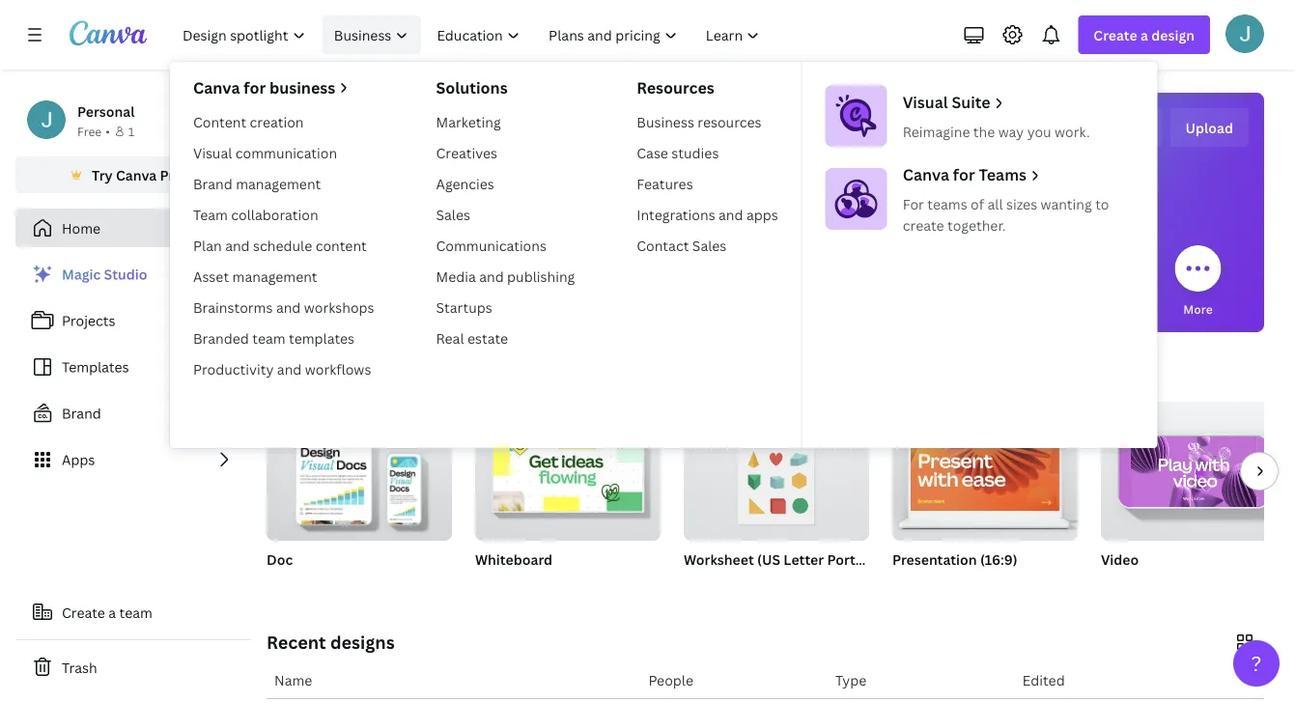 Task type: locate. For each thing, give the bounding box(es) containing it.
1 vertical spatial to
[[401, 363, 419, 386]]

1 vertical spatial sales
[[693, 236, 727, 255]]

doc
[[267, 550, 293, 569]]

for for for teams of all sizes wanting to create together.
[[903, 195, 924, 213]]

canva right try
[[116, 166, 157, 184]]

productivity and workflows
[[193, 360, 371, 378]]

suite
[[952, 92, 991, 113]]

0 horizontal spatial for
[[312, 301, 330, 317]]

type
[[836, 671, 867, 689]]

visual up reimagine
[[903, 92, 948, 113]]

canva inside try canva pro button
[[116, 166, 157, 184]]

magic
[[62, 265, 101, 284]]

sales down integrations and apps
[[693, 236, 727, 255]]

plan
[[193, 236, 222, 255]]

?
[[1252, 650, 1262, 677]]

1 horizontal spatial for
[[953, 164, 975, 185]]

team
[[252, 329, 286, 347], [119, 603, 153, 622]]

you
[[267, 363, 298, 386]]

0 vertical spatial brand
[[193, 174, 233, 193]]

group for worksheet (us letter portrait)
[[684, 402, 869, 541]]

and right the "plan"
[[225, 236, 250, 255]]

for inside "for teams of all sizes wanting to create together."
[[903, 195, 924, 213]]

docs
[[427, 301, 455, 317]]

create for create a design
[[1094, 26, 1138, 44]]

group inside worksheet (us letter portrait) group
[[684, 402, 869, 541]]

communications link
[[428, 230, 583, 261]]

2 horizontal spatial canva
[[903, 164, 950, 185]]

brainstorms and workshops link
[[185, 292, 382, 323]]

1 vertical spatial visual
[[193, 143, 232, 162]]

studies
[[672, 143, 719, 162]]

social media tab
[[730, 301, 801, 317]]

1 horizontal spatial brand
[[193, 174, 233, 193]]

canva for canva for business
[[193, 77, 240, 98]]

presentation (16:9) group
[[893, 402, 1078, 593]]

for up create
[[903, 195, 924, 213]]

for up the content creation
[[244, 77, 266, 98]]

for you
[[312, 301, 354, 317]]

0 vertical spatial management
[[236, 174, 321, 193]]

creation
[[250, 113, 304, 131]]

0 horizontal spatial brand
[[62, 404, 101, 423]]

team inside button
[[119, 603, 153, 622]]

way
[[999, 122, 1024, 141]]

brainstorms and workshops
[[193, 298, 374, 316]]

and for workshops
[[276, 298, 301, 316]]

for inside canva for business link
[[244, 77, 266, 98]]

business up case studies on the top of page
[[637, 113, 694, 131]]

people
[[649, 671, 694, 689]]

management down plan and schedule content
[[232, 267, 317, 285]]

0 vertical spatial business
[[334, 26, 392, 44]]

team collaboration
[[193, 205, 318, 224]]

1 horizontal spatial canva
[[193, 77, 240, 98]]

social
[[730, 301, 764, 317]]

visual for visual suite
[[903, 92, 948, 113]]

a
[[1141, 26, 1149, 44], [108, 603, 116, 622]]

design
[[1152, 26, 1195, 44], [763, 115, 862, 157]]

features
[[637, 174, 693, 193]]

1 vertical spatial brand
[[62, 404, 101, 423]]

and left "apps"
[[719, 205, 743, 224]]

1 horizontal spatial sales
[[693, 236, 727, 255]]

0 horizontal spatial business
[[334, 26, 392, 44]]

brand management
[[193, 174, 321, 193]]

management inside the brand management link
[[236, 174, 321, 193]]

apps
[[747, 205, 778, 224]]

0 vertical spatial to
[[1096, 195, 1110, 213]]

visual inside visual communication link
[[193, 143, 232, 162]]

visual
[[903, 92, 948, 113], [193, 143, 232, 162]]

trash link
[[15, 648, 251, 687]]

whiteboard unlimited
[[475, 550, 553, 591]]

business
[[269, 77, 335, 98]]

brand inside "list"
[[62, 404, 101, 423]]

the
[[974, 122, 995, 141]]

a for team
[[108, 603, 116, 622]]

and up branded team templates link
[[276, 298, 301, 316]]

try canva pro button
[[15, 157, 251, 193]]

media
[[436, 267, 476, 285]]

0 horizontal spatial a
[[108, 603, 116, 622]]

team up trash link
[[119, 603, 153, 622]]

for up of
[[953, 164, 975, 185]]

business inside dropdown button
[[334, 26, 392, 44]]

design right resources
[[763, 115, 862, 157]]

projects link
[[15, 301, 251, 340]]

2 horizontal spatial you
[[1028, 122, 1052, 141]]

1 vertical spatial create
[[62, 603, 105, 622]]

estate
[[468, 329, 508, 347]]

create a design
[[1094, 26, 1195, 44]]

list
[[15, 255, 251, 479]]

integrations and apps
[[637, 205, 778, 224]]

brand inside business menu
[[193, 174, 233, 193]]

to inside "for teams of all sizes wanting to create together."
[[1096, 195, 1110, 213]]

canva for canva for teams
[[903, 164, 950, 185]]

sales down agencies
[[436, 205, 470, 224]]

1 horizontal spatial you
[[699, 115, 757, 157]]

1 vertical spatial team
[[119, 603, 153, 622]]

creatives link
[[428, 137, 583, 168]]

visual communication
[[193, 143, 337, 162]]

communication
[[235, 143, 337, 162]]

and down communications
[[479, 267, 504, 285]]

1 horizontal spatial a
[[1141, 26, 1149, 44]]

1 horizontal spatial business
[[637, 113, 694, 131]]

today?
[[868, 115, 977, 157]]

create inside create a team button
[[62, 603, 105, 622]]

1 horizontal spatial design
[[1152, 26, 1195, 44]]

for up templates
[[312, 301, 330, 317]]

brand up apps at the left
[[62, 404, 101, 423]]

None search field
[[476, 180, 1055, 218]]

presentation
[[893, 550, 977, 569]]

and inside 'link'
[[276, 298, 301, 316]]

0 vertical spatial team
[[252, 329, 286, 347]]

what
[[555, 115, 637, 157]]

sales link
[[428, 199, 583, 230]]

to right wanting on the top of the page
[[1096, 195, 1110, 213]]

designs
[[330, 630, 395, 654]]

1 horizontal spatial team
[[252, 329, 286, 347]]

group for video
[[1101, 394, 1287, 541]]

team up productivity and workflows
[[252, 329, 286, 347]]

0 horizontal spatial you
[[333, 301, 354, 317]]

to left the try...
[[401, 363, 419, 386]]

a inside button
[[108, 603, 116, 622]]

1 vertical spatial for
[[312, 301, 330, 317]]

0 vertical spatial for
[[244, 77, 266, 98]]

for teams of all sizes wanting to create together.
[[903, 195, 1110, 234]]

business up 'business'
[[334, 26, 392, 44]]

0 vertical spatial create
[[1094, 26, 1138, 44]]

create inside the create a design dropdown button
[[1094, 26, 1138, 44]]

marketing link
[[428, 106, 583, 137]]

0 horizontal spatial sales
[[436, 205, 470, 224]]

0 horizontal spatial create
[[62, 603, 105, 622]]

1
[[128, 123, 135, 139]]

john smith image
[[1226, 14, 1265, 53]]

create
[[1094, 26, 1138, 44], [62, 603, 105, 622]]

whiteboard
[[475, 550, 553, 569]]

brand up team
[[193, 174, 233, 193]]

1 horizontal spatial visual
[[903, 92, 948, 113]]

1 vertical spatial a
[[108, 603, 116, 622]]

management
[[236, 174, 321, 193], [232, 267, 317, 285]]

0 horizontal spatial for
[[244, 77, 266, 98]]

content creation link
[[185, 106, 382, 137]]

pro
[[160, 166, 183, 184]]

0 horizontal spatial design
[[763, 115, 862, 157]]

case studies
[[637, 143, 719, 162]]

canva
[[193, 77, 240, 98], [903, 164, 950, 185], [116, 166, 157, 184]]

canva up teams
[[903, 164, 950, 185]]

canva for business
[[193, 77, 335, 98]]

0 horizontal spatial visual
[[193, 143, 232, 162]]

upload
[[1186, 118, 1234, 137]]

business inside menu
[[637, 113, 694, 131]]

and down branded team templates link
[[277, 360, 302, 378]]

brainstorms
[[193, 298, 273, 316]]

for for teams
[[953, 164, 975, 185]]

a inside dropdown button
[[1141, 26, 1149, 44]]

(us
[[757, 550, 781, 569]]

1 vertical spatial for
[[953, 164, 975, 185]]

for for business
[[244, 77, 266, 98]]

what will you design today?
[[555, 115, 977, 157]]

0 vertical spatial design
[[1152, 26, 1195, 44]]

sales
[[436, 205, 470, 224], [693, 236, 727, 255]]

management inside asset management link
[[232, 267, 317, 285]]

try...
[[424, 363, 461, 386]]

canva inside canva for business link
[[193, 77, 240, 98]]

0 vertical spatial for
[[903, 195, 924, 213]]

reimagine
[[903, 122, 970, 141]]

1 horizontal spatial create
[[1094, 26, 1138, 44]]

design left john smith 'icon'
[[1152, 26, 1195, 44]]

presentation (16:9)
[[893, 550, 1018, 569]]

0 vertical spatial a
[[1141, 26, 1149, 44]]

group
[[1101, 394, 1287, 541], [267, 402, 452, 541], [475, 402, 661, 541], [684, 402, 869, 541], [893, 402, 1078, 541]]

management up the collaboration
[[236, 174, 321, 193]]

0 horizontal spatial canva
[[116, 166, 157, 184]]

visual down content
[[193, 143, 232, 162]]

canva up content
[[193, 77, 240, 98]]

1 vertical spatial business
[[637, 113, 694, 131]]

1 horizontal spatial for
[[903, 195, 924, 213]]

contact sales link
[[629, 230, 786, 261]]

for inside 'button'
[[312, 301, 330, 317]]

for
[[244, 77, 266, 98], [953, 164, 975, 185]]

1 horizontal spatial to
[[1096, 195, 1110, 213]]

business
[[334, 26, 392, 44], [637, 113, 694, 131]]

upload button
[[1170, 108, 1249, 147]]

•
[[106, 123, 110, 139]]

0 horizontal spatial team
[[119, 603, 153, 622]]

1 vertical spatial management
[[232, 267, 317, 285]]

together.
[[948, 216, 1006, 234]]

integrations
[[637, 205, 716, 224]]

0 vertical spatial visual
[[903, 92, 948, 113]]

content creation
[[193, 113, 304, 131]]



Task type: describe. For each thing, give the bounding box(es) containing it.
business for business resources
[[637, 113, 694, 131]]

group for presentation (16:9)
[[893, 402, 1078, 541]]

try canva pro
[[92, 166, 183, 184]]

apps
[[62, 451, 95, 469]]

business resources
[[637, 113, 762, 131]]

management for asset management
[[232, 267, 317, 285]]

home link
[[15, 209, 251, 247]]

portrait)
[[827, 550, 883, 569]]

startups link
[[428, 292, 583, 323]]

business for business
[[334, 26, 392, 44]]

and for publishing
[[479, 267, 504, 285]]

and for workflows
[[277, 360, 302, 378]]

templates link
[[15, 348, 251, 386]]

branded team templates
[[193, 329, 355, 347]]

contact
[[637, 236, 689, 255]]

create a design button
[[1078, 15, 1210, 54]]

integrations and apps link
[[629, 199, 786, 230]]

for you button
[[310, 232, 356, 332]]

create a team button
[[15, 593, 251, 632]]

work.
[[1055, 122, 1090, 141]]

asset management
[[193, 267, 317, 285]]

contact sales
[[637, 236, 727, 255]]

real
[[436, 329, 464, 347]]

branded team templates link
[[185, 323, 382, 354]]

brand for brand management
[[193, 174, 233, 193]]

plan and schedule content link
[[185, 230, 382, 261]]

group for whiteboard
[[475, 402, 661, 541]]

you inside business menu
[[1028, 122, 1052, 141]]

personal
[[77, 102, 135, 120]]

canva for teams
[[903, 164, 1027, 185]]

business menu
[[170, 62, 1158, 448]]

content
[[193, 113, 246, 131]]

whiteboard group
[[475, 402, 661, 593]]

agencies
[[436, 174, 494, 193]]

might
[[302, 363, 352, 386]]

brand for brand
[[62, 404, 101, 423]]

projects
[[62, 312, 115, 330]]

create
[[903, 216, 944, 234]]

visual for visual communication
[[193, 143, 232, 162]]

(16:9)
[[980, 550, 1018, 569]]

collaboration
[[231, 205, 318, 224]]

agencies link
[[428, 168, 583, 199]]

0 horizontal spatial to
[[401, 363, 419, 386]]

management for brand management
[[236, 174, 321, 193]]

communications
[[436, 236, 547, 255]]

publishing
[[507, 267, 575, 285]]

1 vertical spatial design
[[763, 115, 862, 157]]

of
[[971, 195, 985, 213]]

workflows
[[305, 360, 371, 378]]

design inside dropdown button
[[1152, 26, 1195, 44]]

creatives
[[436, 143, 498, 162]]

visual suite
[[903, 92, 991, 113]]

real estate
[[436, 329, 508, 347]]

name
[[274, 671, 312, 689]]

for for for you
[[312, 301, 330, 317]]

letter
[[784, 550, 824, 569]]

free •
[[77, 123, 110, 139]]

reimagine the way you work.
[[903, 122, 1090, 141]]

case studies link
[[629, 137, 786, 168]]

top level navigation element
[[170, 15, 1158, 448]]

create a team
[[62, 603, 153, 622]]

doc group
[[267, 402, 452, 593]]

brand management link
[[185, 168, 382, 199]]

create for create a team
[[62, 603, 105, 622]]

and for schedule
[[225, 236, 250, 255]]

free
[[77, 123, 102, 139]]

templates
[[289, 329, 355, 347]]

0 vertical spatial sales
[[436, 205, 470, 224]]

brand link
[[15, 394, 251, 433]]

media and publishing link
[[428, 261, 583, 292]]

trash
[[62, 658, 97, 677]]

productivity and workflows link
[[185, 354, 382, 384]]

worksheet
[[684, 550, 754, 569]]

team inside business menu
[[252, 329, 286, 347]]

list containing magic studio
[[15, 255, 251, 479]]

will
[[643, 115, 693, 157]]

magic studio
[[62, 265, 147, 284]]

solutions
[[436, 77, 508, 98]]

and for apps
[[719, 205, 743, 224]]

a for design
[[1141, 26, 1149, 44]]

team collaboration link
[[185, 199, 382, 230]]

apps link
[[15, 441, 251, 479]]

recent
[[267, 630, 326, 654]]

canva for business link
[[193, 77, 374, 99]]

case
[[637, 143, 668, 162]]

features link
[[629, 168, 786, 199]]

startups
[[436, 298, 492, 316]]

try
[[92, 166, 113, 184]]

asset management link
[[185, 261, 382, 292]]

want
[[356, 363, 397, 386]]

more button
[[1175, 232, 1222, 332]]

worksheet (us letter portrait) group
[[684, 402, 883, 593]]

worksheet (us letter portrait)
[[684, 550, 883, 569]]

resources
[[637, 77, 715, 98]]

team
[[193, 205, 228, 224]]

you inside 'button'
[[333, 301, 354, 317]]

workshops
[[304, 298, 374, 316]]

studio
[[104, 265, 147, 284]]

marketing
[[436, 113, 501, 131]]

unlimited
[[475, 575, 530, 591]]

social media
[[730, 301, 801, 317]]

all
[[988, 195, 1003, 213]]

visual communication link
[[185, 137, 382, 168]]

content
[[316, 236, 367, 255]]

group for doc
[[267, 402, 452, 541]]

video group
[[1101, 394, 1287, 593]]

business resources link
[[629, 106, 786, 137]]



Task type: vqa. For each thing, say whether or not it's contained in the screenshot.
publishing's "And"
yes



